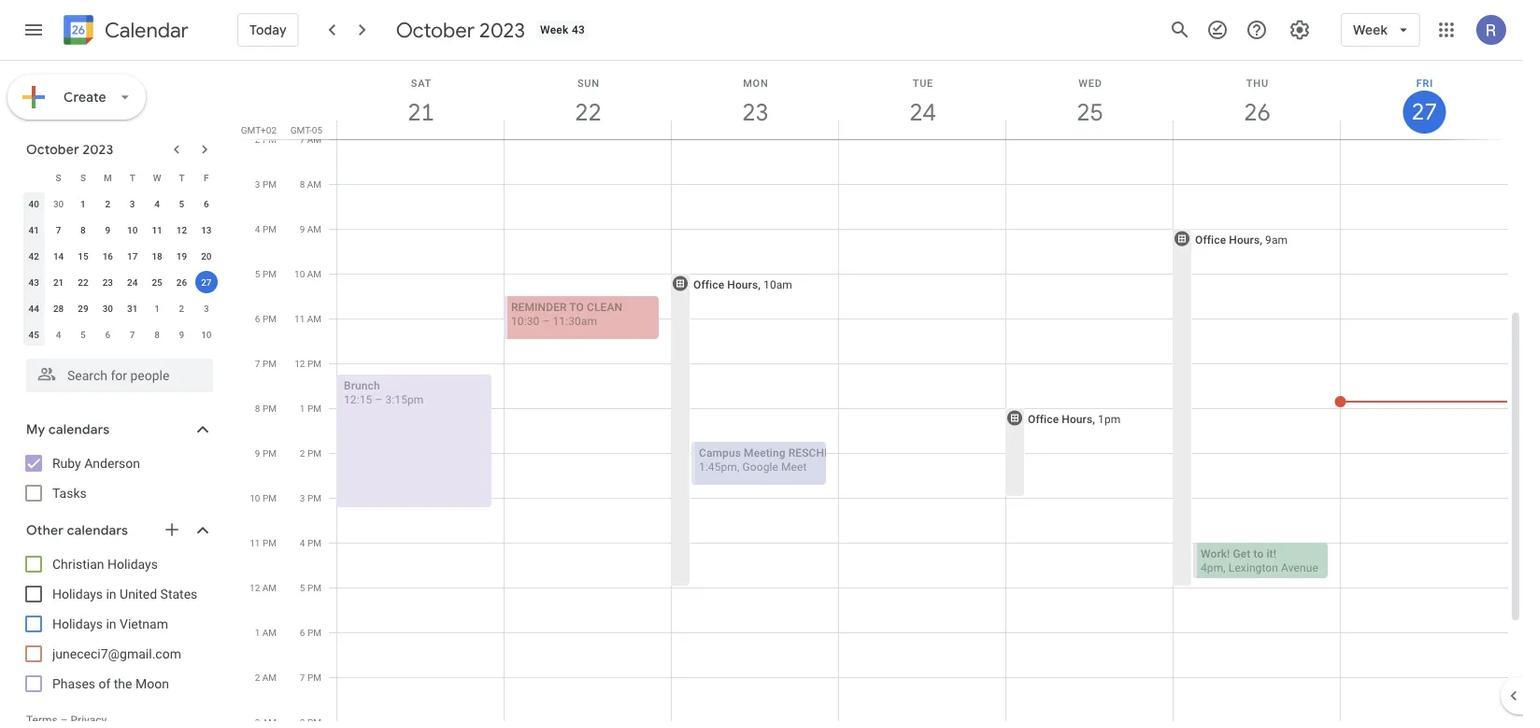 Task type: locate. For each thing, give the bounding box(es) containing it.
calendar heading
[[101, 17, 189, 43]]

week up 22 column header
[[540, 23, 569, 36]]

12 for 12 am
[[250, 582, 260, 594]]

0 vertical spatial october
[[396, 17, 475, 43]]

11 right 10 element
[[152, 224, 162, 236]]

27 right 26 element
[[201, 277, 212, 288]]

sun 22
[[574, 77, 601, 128]]

calendar element
[[60, 11, 189, 52]]

0 horizontal spatial 23
[[102, 277, 113, 288]]

1 horizontal spatial s
[[80, 172, 86, 183]]

christian
[[52, 557, 104, 572]]

1 vertical spatial 2023
[[83, 141, 113, 158]]

21 left 22 element
[[53, 277, 64, 288]]

, for 10am
[[758, 278, 761, 291]]

3 row from the top
[[21, 217, 219, 243]]

0 horizontal spatial 43
[[29, 277, 39, 288]]

am up 8 am
[[307, 134, 322, 145]]

1 vertical spatial holidays
[[52, 586, 103, 602]]

22 element
[[72, 271, 94, 293]]

, left google
[[737, 460, 740, 473]]

2 vertical spatial hours
[[1062, 413, 1093, 426]]

october up sat
[[396, 17, 475, 43]]

am up 1 am
[[262, 582, 277, 594]]

to
[[570, 300, 584, 314]]

30
[[53, 198, 64, 209], [102, 303, 113, 314]]

1 vertical spatial 11
[[294, 313, 305, 324]]

26 inside 26 element
[[176, 277, 187, 288]]

9
[[300, 223, 305, 235], [105, 224, 110, 236], [179, 329, 184, 340], [255, 448, 260, 459]]

the
[[114, 676, 132, 692]]

1 vertical spatial 22
[[78, 277, 88, 288]]

1 horizontal spatial 4 pm
[[300, 537, 322, 549]]

10 for 10 pm
[[250, 493, 260, 504]]

15 element
[[72, 245, 94, 267]]

2 horizontal spatial hours
[[1229, 233, 1260, 246]]

2023
[[480, 17, 525, 43], [83, 141, 113, 158]]

am for 1 am
[[262, 627, 277, 638]]

week for week
[[1353, 21, 1388, 38]]

1 down 12 am
[[255, 627, 260, 638]]

calendar
[[105, 17, 189, 43]]

am up 9 am
[[307, 179, 322, 190]]

10 right november 9 element at the top left of the page
[[201, 329, 212, 340]]

am for 10 am
[[307, 268, 322, 279]]

8 up the 15 element
[[80, 224, 86, 236]]

2 vertical spatial office
[[1028, 413, 1059, 426]]

5 pm right 12 am
[[300, 582, 322, 594]]

october
[[396, 17, 475, 43], [26, 141, 79, 158]]

october 2023 up m
[[26, 141, 113, 158]]

0 horizontal spatial 2 pm
[[255, 134, 277, 145]]

0 vertical spatial 23
[[741, 97, 768, 128]]

22 right 21 element
[[78, 277, 88, 288]]

27 down the fri
[[1411, 97, 1437, 127]]

grid containing 21
[[239, 61, 1523, 722]]

0 vertical spatial 27
[[1411, 97, 1437, 127]]

november 3 element
[[195, 297, 218, 320]]

1 horizontal spatial october
[[396, 17, 475, 43]]

7 row from the top
[[21, 322, 219, 348]]

vietnam
[[120, 616, 168, 632]]

october 2023
[[396, 17, 525, 43], [26, 141, 113, 158]]

1 horizontal spatial 26
[[1243, 97, 1270, 128]]

0 horizontal spatial 12
[[176, 224, 187, 236]]

november 1 element
[[146, 297, 168, 320]]

0 horizontal spatial 2023
[[83, 141, 113, 158]]

office left 1pm
[[1028, 413, 1059, 426]]

12 down 11 am
[[295, 358, 305, 369]]

sat 21
[[406, 77, 433, 128]]

1 pm
[[300, 403, 322, 414]]

45
[[29, 329, 39, 340]]

october up september 30 element
[[26, 141, 79, 158]]

10 inside 10 element
[[127, 224, 138, 236]]

office left 9am at right
[[1195, 233, 1226, 246]]

8 for 8 pm
[[255, 403, 260, 414]]

1 vertical spatial 26
[[176, 277, 187, 288]]

0 vertical spatial 6 pm
[[255, 313, 277, 324]]

7
[[300, 134, 305, 145], [56, 224, 61, 236], [130, 329, 135, 340], [255, 358, 260, 369], [300, 672, 305, 683]]

9 up the "10 pm"
[[255, 448, 260, 459]]

1 vertical spatial 25
[[152, 277, 162, 288]]

21
[[406, 97, 433, 128], [53, 277, 64, 288]]

0 horizontal spatial 22
[[78, 277, 88, 288]]

0 horizontal spatial 5 pm
[[255, 268, 277, 279]]

september 30 element
[[47, 193, 70, 215]]

3 pm
[[255, 179, 277, 190], [300, 493, 322, 504]]

2 vertical spatial 11
[[250, 537, 260, 549]]

1 vertical spatial 5 pm
[[300, 582, 322, 594]]

2 vertical spatial 12
[[250, 582, 260, 594]]

6 right 1 am
[[300, 627, 305, 638]]

1 horizontal spatial week
[[1353, 21, 1388, 38]]

25 link
[[1069, 91, 1112, 134]]

27
[[1411, 97, 1437, 127], [201, 277, 212, 288]]

11 inside 11 element
[[152, 224, 162, 236]]

november 8 element
[[146, 323, 168, 346]]

4 pm left 9 am
[[255, 223, 277, 235]]

1 vertical spatial 2 pm
[[300, 448, 322, 459]]

am down 8 am
[[307, 223, 322, 235]]

40
[[29, 198, 39, 209]]

11 element
[[146, 219, 168, 241]]

24 inside october 2023 grid
[[127, 277, 138, 288]]

calendars up ruby
[[48, 422, 110, 438]]

office hours , 10am
[[694, 278, 793, 291]]

43 up sun
[[572, 23, 585, 36]]

12 pm
[[295, 358, 322, 369]]

0 vertical spatial 4 pm
[[255, 223, 277, 235]]

row containing 43
[[21, 269, 219, 295]]

row group
[[21, 191, 219, 348]]

7 pm right 2 am
[[300, 672, 322, 683]]

24 column header
[[838, 61, 1007, 139]]

1 horizontal spatial 3 pm
[[300, 493, 322, 504]]

3 right the "10 pm"
[[300, 493, 305, 504]]

None search field
[[0, 351, 232, 393]]

3
[[255, 179, 260, 190], [130, 198, 135, 209], [204, 303, 209, 314], [300, 493, 305, 504]]

lexington
[[1229, 561, 1279, 574]]

1 for 1 am
[[255, 627, 260, 638]]

– inside reminder to clean 10:30 – 11:30am
[[543, 315, 550, 328]]

week inside week 'dropdown button'
[[1353, 21, 1388, 38]]

12 inside the 12 element
[[176, 224, 187, 236]]

0 vertical spatial 7 pm
[[255, 358, 277, 369]]

8 pm
[[255, 403, 277, 414]]

0 vertical spatial 3 pm
[[255, 179, 277, 190]]

christian holidays
[[52, 557, 158, 572]]

hours left 10am
[[727, 278, 758, 291]]

43 left 21 element
[[29, 277, 39, 288]]

work! get to it! 4pm , lexington avenue
[[1201, 547, 1319, 574]]

21 inside row group
[[53, 277, 64, 288]]

meet
[[781, 460, 807, 473]]

1 vertical spatial 23
[[102, 277, 113, 288]]

0 vertical spatial in
[[106, 586, 116, 602]]

holidays for united
[[52, 586, 103, 602]]

row
[[21, 164, 219, 191], [21, 191, 219, 217], [21, 217, 219, 243], [21, 243, 219, 269], [21, 269, 219, 295], [21, 295, 219, 322], [21, 322, 219, 348]]

23 down mon
[[741, 97, 768, 128]]

0 vertical spatial 5 pm
[[255, 268, 277, 279]]

– right 12:15
[[375, 393, 383, 406]]

13 element
[[195, 219, 218, 241]]

0 horizontal spatial 11
[[152, 224, 162, 236]]

25 down wed
[[1076, 97, 1102, 128]]

wed
[[1079, 77, 1103, 89]]

in for united
[[106, 586, 116, 602]]

12 am
[[250, 582, 277, 594]]

0 vertical spatial 24
[[908, 97, 935, 128]]

24 inside column header
[[908, 97, 935, 128]]

21 element
[[47, 271, 70, 293]]

row containing 41
[[21, 217, 219, 243]]

holidays down the christian
[[52, 586, 103, 602]]

0 horizontal spatial 4 pm
[[255, 223, 277, 235]]

05
[[312, 124, 322, 136]]

week right settings menu image at the right top of the page
[[1353, 21, 1388, 38]]

8 up 9 pm
[[255, 403, 260, 414]]

pm right 2 am
[[307, 672, 322, 683]]

0 horizontal spatial 27
[[201, 277, 212, 288]]

holidays up united at the bottom of page
[[107, 557, 158, 572]]

27 link
[[1403, 91, 1446, 134]]

pm left 11 am
[[263, 313, 277, 324]]

t
[[130, 172, 135, 183], [179, 172, 185, 183]]

2 row from the top
[[21, 191, 219, 217]]

8 right the november 7 "element" at left
[[154, 329, 160, 340]]

0 vertical spatial october 2023
[[396, 17, 525, 43]]

0 vertical spatial calendars
[[48, 422, 110, 438]]

2 vertical spatial holidays
[[52, 616, 103, 632]]

5 row from the top
[[21, 269, 219, 295]]

1 vertical spatial 6 pm
[[300, 627, 322, 638]]

1 vertical spatial 27
[[201, 277, 212, 288]]

1 s from the left
[[56, 172, 61, 183]]

1 horizontal spatial 24
[[908, 97, 935, 128]]

4 row from the top
[[21, 243, 219, 269]]

row group containing 40
[[21, 191, 219, 348]]

pm down 8 pm
[[263, 448, 277, 459]]

0 horizontal spatial –
[[375, 393, 383, 406]]

4pm
[[1201, 561, 1224, 574]]

– inside brunch 12:15 – 3:15pm
[[375, 393, 383, 406]]

23 inside mon 23
[[741, 97, 768, 128]]

11 for 11 am
[[294, 313, 305, 324]]

1 horizontal spatial 2023
[[480, 17, 525, 43]]

10am
[[764, 278, 793, 291]]

43
[[572, 23, 585, 36], [29, 277, 39, 288]]

s left m
[[80, 172, 86, 183]]

1 vertical spatial 3 pm
[[300, 493, 322, 504]]

pm
[[263, 134, 277, 145], [263, 179, 277, 190], [263, 223, 277, 235], [263, 268, 277, 279], [263, 313, 277, 324], [263, 358, 277, 369], [307, 358, 322, 369], [263, 403, 277, 414], [307, 403, 322, 414], [263, 448, 277, 459], [307, 448, 322, 459], [263, 493, 277, 504], [307, 493, 322, 504], [263, 537, 277, 549], [307, 537, 322, 549], [307, 582, 322, 594], [307, 627, 322, 638], [307, 672, 322, 683]]

0 horizontal spatial 7 pm
[[255, 358, 277, 369]]

row containing 45
[[21, 322, 219, 348]]

2 horizontal spatial 11
[[294, 313, 305, 324]]

united
[[120, 586, 157, 602]]

gmt+02
[[241, 124, 277, 136]]

hours
[[1229, 233, 1260, 246], [727, 278, 758, 291], [1062, 413, 1093, 426]]

1 vertical spatial 43
[[29, 277, 39, 288]]

0 vertical spatial 25
[[1076, 97, 1102, 128]]

calendars for other calendars
[[67, 522, 128, 539]]

pm left gmt-
[[263, 134, 277, 145]]

9 up "10 am"
[[300, 223, 305, 235]]

my calendars
[[26, 422, 110, 438]]

am up 12 pm
[[307, 313, 322, 324]]

office for office hours , 10am
[[694, 278, 725, 291]]

2 horizontal spatial 12
[[295, 358, 305, 369]]

30 right 29 element
[[102, 303, 113, 314]]

6 pm left 11 am
[[255, 313, 277, 324]]

0 horizontal spatial s
[[56, 172, 61, 183]]

4 left november 5 element
[[56, 329, 61, 340]]

0 vertical spatial hours
[[1229, 233, 1260, 246]]

12
[[176, 224, 187, 236], [295, 358, 305, 369], [250, 582, 260, 594]]

23 right 22 element
[[102, 277, 113, 288]]

row containing 42
[[21, 243, 219, 269]]

11 up 12 am
[[250, 537, 260, 549]]

26 element
[[171, 271, 193, 293]]

hours for 9am
[[1229, 233, 1260, 246]]

calendars for my calendars
[[48, 422, 110, 438]]

s
[[56, 172, 61, 183], [80, 172, 86, 183]]

settings menu image
[[1289, 19, 1311, 41]]

0 vertical spatial 43
[[572, 23, 585, 36]]

hours for 1pm
[[1062, 413, 1093, 426]]

3 up 10 element
[[130, 198, 135, 209]]

1 horizontal spatial 11
[[250, 537, 260, 549]]

1 horizontal spatial 27
[[1411, 97, 1437, 127]]

gmt-05
[[290, 124, 322, 136]]

3 pm left 8 am
[[255, 179, 277, 190]]

, left 9am at right
[[1260, 233, 1263, 246]]

20 element
[[195, 245, 218, 267]]

31 element
[[121, 297, 144, 320]]

f
[[204, 172, 209, 183]]

holidays
[[107, 557, 158, 572], [52, 586, 103, 602], [52, 616, 103, 632]]

10 am
[[294, 268, 322, 279]]

s up september 30 element
[[56, 172, 61, 183]]

other calendars
[[26, 522, 128, 539]]

1 horizontal spatial 12
[[250, 582, 260, 594]]

0 vertical spatial 11
[[152, 224, 162, 236]]

in for vietnam
[[106, 616, 116, 632]]

23 element
[[97, 271, 119, 293]]

4 right 11 pm
[[300, 537, 305, 549]]

am for 12 am
[[262, 582, 277, 594]]

other calendars list
[[4, 550, 232, 699]]

1 vertical spatial 7 pm
[[300, 672, 322, 683]]

2 horizontal spatial office
[[1195, 233, 1226, 246]]

t right w
[[179, 172, 185, 183]]

0 vertical spatial office
[[1195, 233, 1226, 246]]

28
[[53, 303, 64, 314]]

22 down sun
[[574, 97, 601, 128]]

hours left 1pm
[[1062, 413, 1093, 426]]

1 vertical spatial october
[[26, 141, 79, 158]]

12 down 11 pm
[[250, 582, 260, 594]]

– down reminder
[[543, 315, 550, 328]]

office for office hours , 9am
[[1195, 233, 1226, 246]]

1 vertical spatial –
[[375, 393, 383, 406]]

0 vertical spatial 22
[[574, 97, 601, 128]]

1 row from the top
[[21, 164, 219, 191]]

,
[[1260, 233, 1263, 246], [758, 278, 761, 291], [1093, 413, 1095, 426], [737, 460, 740, 473], [1224, 561, 1226, 574]]

t left w
[[130, 172, 135, 183]]

29
[[78, 303, 88, 314]]

1 vertical spatial office
[[694, 278, 725, 291]]

2 pm left gmt-
[[255, 134, 277, 145]]

1 vertical spatial 24
[[127, 277, 138, 288]]

6 pm right 1 am
[[300, 627, 322, 638]]

october 2023 up sat
[[396, 17, 525, 43]]

6 row from the top
[[21, 295, 219, 322]]

pm right the "10 pm"
[[307, 493, 322, 504]]

10 left 11 element
[[127, 224, 138, 236]]

0 horizontal spatial 30
[[53, 198, 64, 209]]

16 element
[[97, 245, 119, 267]]

to
[[1254, 547, 1264, 560]]

1 vertical spatial calendars
[[67, 522, 128, 539]]

21 inside column header
[[406, 97, 433, 128]]

27, today element
[[195, 271, 218, 293]]

0 horizontal spatial 21
[[53, 277, 64, 288]]

november 4 element
[[47, 323, 70, 346]]

1 vertical spatial in
[[106, 616, 116, 632]]

avenue
[[1281, 561, 1319, 574]]

1 horizontal spatial 25
[[1076, 97, 1102, 128]]

holidays in united states
[[52, 586, 198, 602]]

1 horizontal spatial 30
[[102, 303, 113, 314]]

3:15pm
[[386, 393, 424, 406]]

1 horizontal spatial 5 pm
[[300, 582, 322, 594]]

19 element
[[171, 245, 193, 267]]

clean
[[587, 300, 623, 314]]

2 pm right 9 pm
[[300, 448, 322, 459]]

1 vertical spatial 30
[[102, 303, 113, 314]]

0 horizontal spatial 24
[[127, 277, 138, 288]]

2 in from the top
[[106, 616, 116, 632]]

7 pm
[[255, 358, 277, 369], [300, 672, 322, 683]]

26 down thu
[[1243, 97, 1270, 128]]

moon
[[135, 676, 169, 692]]

anderson
[[84, 456, 140, 471]]

am for 2 am
[[262, 672, 277, 683]]

0 vertical spatial 21
[[406, 97, 433, 128]]

0 horizontal spatial hours
[[727, 278, 758, 291]]

1 for november 1 element
[[154, 303, 160, 314]]

0 horizontal spatial october
[[26, 141, 79, 158]]

of
[[99, 676, 111, 692]]

25 right 24 element
[[152, 277, 162, 288]]

16
[[102, 250, 113, 262]]

1 vertical spatial october 2023
[[26, 141, 113, 158]]

am for 7 am
[[307, 134, 322, 145]]

wed 25
[[1076, 77, 1103, 128]]

, left 1pm
[[1093, 413, 1095, 426]]

26 inside 26 column header
[[1243, 97, 1270, 128]]

1 right 8 pm
[[300, 403, 305, 414]]

, down work!
[[1224, 561, 1226, 574]]

1 in from the top
[[106, 586, 116, 602]]

7 inside "element"
[[130, 329, 135, 340]]

7 am
[[300, 134, 322, 145]]

office hours , 9am
[[1195, 233, 1288, 246]]

11 down "10 am"
[[294, 313, 305, 324]]

2 right 9 pm
[[300, 448, 305, 459]]

gmt-
[[290, 124, 312, 136]]

15
[[78, 250, 88, 262]]

0 vertical spatial 30
[[53, 198, 64, 209]]

1 vertical spatial 21
[[53, 277, 64, 288]]

12 for 12
[[176, 224, 187, 236]]

1 horizontal spatial 6 pm
[[300, 627, 322, 638]]

mon 23
[[741, 77, 769, 128]]

1 horizontal spatial –
[[543, 315, 550, 328]]

am up 2 am
[[262, 627, 277, 638]]

11
[[152, 224, 162, 236], [294, 313, 305, 324], [250, 537, 260, 549]]

10 for november 10 element on the top
[[201, 329, 212, 340]]

13
[[201, 224, 212, 236]]

0 horizontal spatial week
[[540, 23, 569, 36]]

w
[[153, 172, 161, 183]]

10 up 11 pm
[[250, 493, 260, 504]]

10 for 10 element
[[127, 224, 138, 236]]

10 inside november 10 element
[[201, 329, 212, 340]]

9 for 9 pm
[[255, 448, 260, 459]]

7 right november 6 element
[[130, 329, 135, 340]]

8 up 9 am
[[300, 179, 305, 190]]

1 horizontal spatial t
[[179, 172, 185, 183]]

30 right 40
[[53, 198, 64, 209]]

10:30
[[511, 315, 540, 328]]

7 right 2 am
[[300, 672, 305, 683]]

1 horizontal spatial 23
[[741, 97, 768, 128]]

grid
[[239, 61, 1523, 722]]

hours left 9am at right
[[1229, 233, 1260, 246]]

9 inside november 9 element
[[179, 329, 184, 340]]

1 vertical spatial hours
[[727, 278, 758, 291]]

1 horizontal spatial hours
[[1062, 413, 1093, 426]]



Task type: describe. For each thing, give the bounding box(es) containing it.
1 horizontal spatial 2 pm
[[300, 448, 322, 459]]

brunch 12:15 – 3:15pm
[[344, 379, 424, 406]]

mon
[[743, 77, 769, 89]]

20
[[201, 250, 212, 262]]

0 vertical spatial holidays
[[107, 557, 158, 572]]

november 6 element
[[97, 323, 119, 346]]

holidays in vietnam
[[52, 616, 168, 632]]

rescheduled
[[789, 446, 866, 459]]

25 inside october 2023 grid
[[152, 277, 162, 288]]

43 inside row
[[29, 277, 39, 288]]

pm right 12 am
[[307, 582, 322, 594]]

41
[[29, 224, 39, 236]]

26 link
[[1236, 91, 1279, 134]]

my calendars button
[[4, 415, 232, 445]]

19
[[176, 250, 187, 262]]

november 5 element
[[72, 323, 94, 346]]

today
[[250, 21, 287, 38]]

row containing s
[[21, 164, 219, 191]]

november 2 element
[[171, 297, 193, 320]]

2 left gmt-
[[255, 134, 260, 145]]

campus meeting rescheduled 1:45pm , google meet
[[699, 446, 866, 473]]

44
[[29, 303, 39, 314]]

pm left "10 am"
[[263, 268, 277, 279]]

november 9 element
[[171, 323, 193, 346]]

am for 8 am
[[307, 179, 322, 190]]

week 43
[[540, 23, 585, 36]]

3 right the november 2 element
[[204, 303, 209, 314]]

7 up 8 pm
[[255, 358, 260, 369]]

9am
[[1266, 233, 1288, 246]]

25 column header
[[1006, 61, 1174, 139]]

25 inside wed 25
[[1076, 97, 1102, 128]]

, inside work! get to it! 4pm , lexington avenue
[[1224, 561, 1226, 574]]

pm right 11 pm
[[307, 537, 322, 549]]

brunch
[[344, 379, 380, 392]]

fri
[[1417, 77, 1434, 89]]

12 element
[[171, 219, 193, 241]]

42
[[29, 250, 39, 262]]

27 inside column header
[[1411, 97, 1437, 127]]

1 am
[[255, 627, 277, 638]]

pm up 1 pm
[[307, 358, 322, 369]]

8 for november 8 element
[[154, 329, 160, 340]]

, inside campus meeting rescheduled 1:45pm , google meet
[[737, 460, 740, 473]]

27 column header
[[1340, 61, 1509, 139]]

18 element
[[146, 245, 168, 267]]

campus
[[699, 446, 741, 459]]

9 for 9 am
[[300, 223, 305, 235]]

5 left november 6 element
[[80, 329, 86, 340]]

14 element
[[47, 245, 70, 267]]

0 vertical spatial 2023
[[480, 17, 525, 43]]

14
[[53, 250, 64, 262]]

work!
[[1201, 547, 1230, 560]]

1 right september 30 element
[[80, 198, 86, 209]]

Search for people text field
[[37, 359, 202, 393]]

0 horizontal spatial 3 pm
[[255, 179, 277, 190]]

0 horizontal spatial october 2023
[[26, 141, 113, 158]]

23 column header
[[671, 61, 839, 139]]

today button
[[237, 7, 299, 52]]

november 10 element
[[195, 323, 218, 346]]

11 for 11
[[152, 224, 162, 236]]

it!
[[1267, 547, 1277, 560]]

5 right 12 am
[[300, 582, 305, 594]]

7 left 05
[[300, 134, 305, 145]]

22 link
[[567, 91, 610, 134]]

phases of the moon
[[52, 676, 169, 692]]

9 am
[[300, 223, 322, 235]]

10 element
[[121, 219, 144, 241]]

pm down 9 pm
[[263, 493, 277, 504]]

18
[[152, 250, 162, 262]]

7 right 41
[[56, 224, 61, 236]]

other
[[26, 522, 64, 539]]

pm left 8 am
[[263, 179, 277, 190]]

2 am
[[255, 672, 277, 683]]

pm right 1 am
[[307, 627, 322, 638]]

junececi7@gmail.com
[[52, 646, 181, 662]]

sun
[[578, 77, 600, 89]]

30 for 30 element
[[102, 303, 113, 314]]

10 for 10 am
[[294, 268, 305, 279]]

30 element
[[97, 297, 119, 320]]

pm left 9 am
[[263, 223, 277, 235]]

week for week 43
[[540, 23, 569, 36]]

ruby
[[52, 456, 81, 471]]

6 left 11 am
[[255, 313, 260, 324]]

2 t from the left
[[179, 172, 185, 183]]

2 inside the november 2 element
[[179, 303, 184, 314]]

am for 11 am
[[307, 313, 322, 324]]

9 left 10 element
[[105, 224, 110, 236]]

, for 1pm
[[1093, 413, 1095, 426]]

5 left "10 am"
[[255, 268, 260, 279]]

add other calendars image
[[163, 521, 181, 539]]

states
[[160, 586, 198, 602]]

pm down the "10 pm"
[[263, 537, 277, 549]]

, for 9am
[[1260, 233, 1263, 246]]

november 7 element
[[121, 323, 144, 346]]

hours for 10am
[[727, 278, 758, 291]]

sat
[[411, 77, 432, 89]]

create button
[[7, 75, 146, 120]]

21 link
[[400, 91, 443, 134]]

11:30am
[[553, 315, 597, 328]]

5 up the 12 element
[[179, 198, 184, 209]]

11 for 11 pm
[[250, 537, 260, 549]]

tue
[[913, 77, 934, 89]]

6 down f
[[204, 198, 209, 209]]

reminder to clean 10:30 – 11:30am
[[511, 300, 623, 328]]

holidays for vietnam
[[52, 616, 103, 632]]

3 right f
[[255, 179, 260, 190]]

1 vertical spatial 4 pm
[[300, 537, 322, 549]]

row containing 44
[[21, 295, 219, 322]]

25 element
[[146, 271, 168, 293]]

12 for 12 pm
[[295, 358, 305, 369]]

pm left 12 pm
[[263, 358, 277, 369]]

my
[[26, 422, 45, 438]]

create
[[64, 89, 106, 106]]

22 column header
[[504, 61, 672, 139]]

office for office hours , 1pm
[[1028, 413, 1059, 426]]

row containing 40
[[21, 191, 219, 217]]

22 inside 22 column header
[[574, 97, 601, 128]]

main drawer image
[[22, 19, 45, 41]]

30 for september 30 element
[[53, 198, 64, 209]]

6 left the november 7 "element" at left
[[105, 329, 110, 340]]

1 horizontal spatial 43
[[572, 23, 585, 36]]

9 pm
[[255, 448, 277, 459]]

week button
[[1341, 7, 1421, 52]]

thu 26
[[1243, 77, 1270, 128]]

october 2023 grid
[[18, 164, 219, 348]]

28 element
[[47, 297, 70, 320]]

pm left 12:15
[[307, 403, 322, 414]]

tasks
[[52, 486, 87, 501]]

8 for 8 am
[[300, 179, 305, 190]]

23 inside grid
[[102, 277, 113, 288]]

17 element
[[121, 245, 144, 267]]

fri 27
[[1411, 77, 1437, 127]]

4 right 13 element
[[255, 223, 260, 235]]

24 link
[[901, 91, 944, 134]]

23 link
[[734, 91, 777, 134]]

google
[[743, 460, 779, 473]]

office hours , 1pm
[[1028, 413, 1121, 426]]

31
[[127, 303, 138, 314]]

pm left 1 pm
[[263, 403, 277, 414]]

22 inside 22 element
[[78, 277, 88, 288]]

21 column header
[[336, 61, 505, 139]]

27 cell
[[194, 269, 219, 295]]

4 up 11 element
[[154, 198, 160, 209]]

phases
[[52, 676, 95, 692]]

0 horizontal spatial 6 pm
[[255, 313, 277, 324]]

1 horizontal spatial october 2023
[[396, 17, 525, 43]]

1pm
[[1098, 413, 1121, 426]]

27 inside cell
[[201, 277, 212, 288]]

2 s from the left
[[80, 172, 86, 183]]

other calendars button
[[4, 516, 232, 546]]

8 am
[[300, 179, 322, 190]]

row group inside october 2023 grid
[[21, 191, 219, 348]]

9 for november 9 element at the top left of the page
[[179, 329, 184, 340]]

1:45pm
[[699, 460, 737, 473]]

1 t from the left
[[130, 172, 135, 183]]

tue 24
[[908, 77, 935, 128]]

11 pm
[[250, 537, 277, 549]]

2 down 1 am
[[255, 672, 260, 683]]

12:15
[[344, 393, 372, 406]]

0 vertical spatial 2 pm
[[255, 134, 277, 145]]

29 element
[[72, 297, 94, 320]]

11 am
[[294, 313, 322, 324]]

pm down 1 pm
[[307, 448, 322, 459]]

am for 9 am
[[307, 223, 322, 235]]

1 for 1 pm
[[300, 403, 305, 414]]

2 down m
[[105, 198, 110, 209]]

thu
[[1247, 77, 1269, 89]]

24 element
[[121, 271, 144, 293]]

26 column header
[[1173, 61, 1341, 139]]

my calendars list
[[4, 449, 232, 508]]

ruby anderson
[[52, 456, 140, 471]]



Task type: vqa. For each thing, say whether or not it's contained in the screenshot.
Add
no



